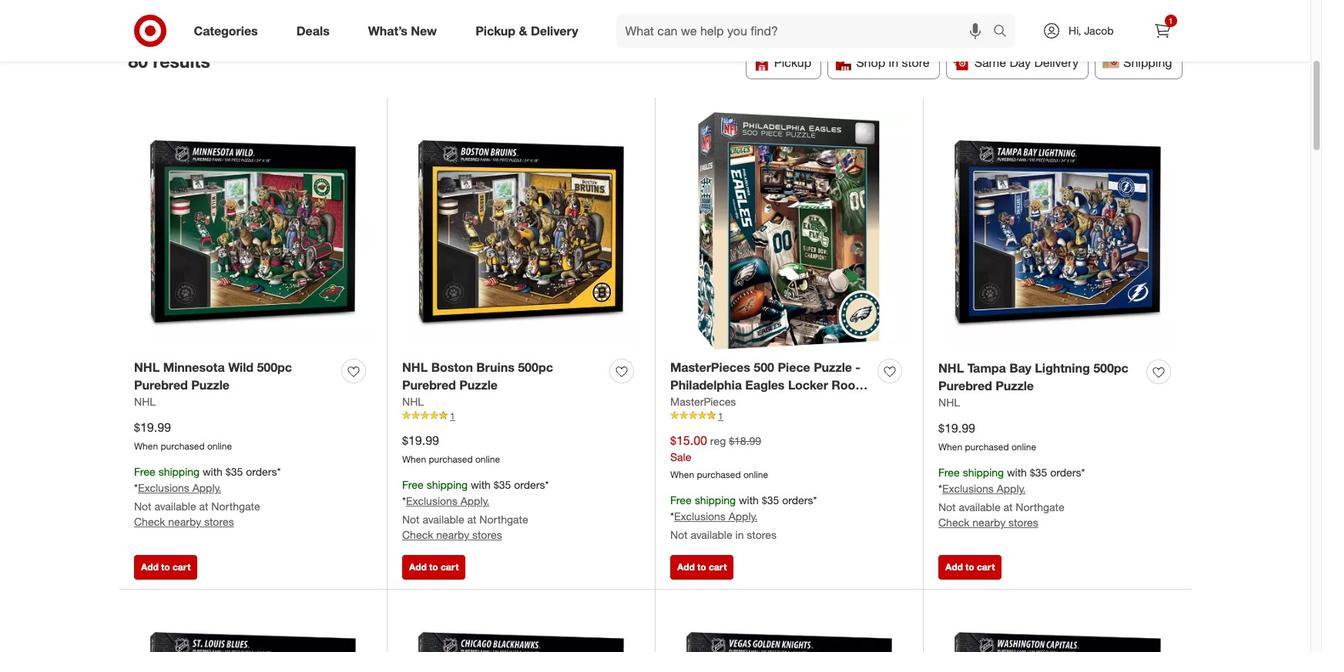Task type: describe. For each thing, give the bounding box(es) containing it.
$15.00 reg $18.99 sale when purchased online
[[670, 433, 768, 480]]

philadelphia
[[670, 377, 742, 393]]

nhl tampa bay lightning 500pc purebred puzzle
[[938, 361, 1129, 394]]

What can we help you find? suggestions appear below search field
[[616, 14, 997, 48]]

available for nhl tampa bay lightning 500pc purebred puzzle
[[959, 501, 1001, 514]]

free for nhl tampa bay lightning 500pc purebred puzzle
[[938, 466, 960, 479]]

locker
[[788, 377, 828, 393]]

&
[[519, 23, 527, 38]]

minnesota
[[163, 360, 225, 375]]

nhl link for nhl minnesota wild 500pc purebred puzzle
[[134, 394, 156, 410]]

to for masterpieces 500 piece puzzle - philadelphia eagles locker room - 15"x21"
[[697, 562, 706, 573]]

nhl minnesota wild 500pc purebred puzzle link
[[134, 359, 335, 394]]

orders* for nhl boston bruins 500pc purebred puzzle
[[514, 479, 549, 492]]

nhl for the nhl link associated with nhl minnesota wild 500pc purebred puzzle
[[134, 395, 156, 408]]

2 horizontal spatial 1
[[1169, 16, 1173, 25]]

search
[[986, 24, 1023, 40]]

1 horizontal spatial -
[[855, 360, 860, 375]]

with for boston
[[471, 479, 491, 492]]

shop in store button
[[828, 45, 940, 79]]

apply. for boston
[[461, 495, 489, 508]]

reg
[[710, 434, 726, 447]]

not for nhl boston bruins 500pc purebred puzzle
[[402, 513, 420, 526]]

to for nhl tampa bay lightning 500pc purebred puzzle
[[965, 562, 974, 573]]

$19.99 when purchased online for tampa
[[938, 420, 1036, 453]]

masterpieces for masterpieces 500 piece puzzle - philadelphia eagles locker room - 15"x21"
[[670, 360, 750, 375]]

0 horizontal spatial -
[[670, 395, 675, 410]]

in inside free shipping with $35 orders* * exclusions apply. not available in stores
[[735, 529, 744, 542]]

masterpieces 500 piece puzzle - philadelphia eagles locker room - 15"x21" link
[[670, 359, 871, 410]]

tampa
[[967, 361, 1006, 376]]

new
[[411, 23, 437, 38]]

day
[[1010, 55, 1031, 70]]

pickup & delivery link
[[462, 14, 598, 48]]

hi,
[[1069, 24, 1081, 37]]

purchased for nhl tampa bay lightning 500pc purebred puzzle
[[965, 441, 1009, 453]]

free shipping with $35 orders* * exclusions apply. not available at northgate check nearby stores for tampa
[[938, 466, 1085, 529]]

online for bruins
[[475, 454, 500, 465]]

what's new
[[368, 23, 437, 38]]

$19.99 when purchased online for boston
[[402, 433, 500, 465]]

cart for nhl boston bruins 500pc purebred puzzle
[[441, 562, 459, 573]]

bruins
[[476, 360, 514, 375]]

jacob
[[1084, 24, 1114, 37]]

check nearby stores button for nhl tampa bay lightning 500pc purebred puzzle
[[938, 516, 1038, 531]]

not for masterpieces 500 piece puzzle - philadelphia eagles locker room - 15"x21"
[[670, 529, 688, 542]]

when for nhl tampa bay lightning 500pc purebred puzzle
[[938, 441, 962, 453]]

masterpieces link
[[670, 394, 736, 410]]

search button
[[986, 14, 1023, 51]]

add to cart button for nhl boston bruins 500pc purebred puzzle
[[402, 555, 466, 580]]

piece
[[778, 360, 810, 375]]

pickup button
[[746, 45, 821, 79]]

nhl for nhl tampa bay lightning 500pc purebred puzzle
[[938, 361, 964, 376]]

free shipping with $35 orders* * exclusions apply. not available in stores
[[670, 494, 817, 542]]

northgate for nhl boston bruins 500pc purebred puzzle
[[479, 513, 528, 526]]

masterpieces 500 piece puzzle - philadelphia eagles locker room - 15"x21"
[[670, 360, 866, 410]]

puzzle inside masterpieces 500 piece puzzle - philadelphia eagles locker room - 15"x21"
[[814, 360, 852, 375]]

available for nhl boston bruins 500pc purebred puzzle
[[423, 513, 464, 526]]

with for 500
[[739, 494, 759, 507]]

apply. for minnesota
[[192, 482, 221, 495]]

when for nhl minnesota wild 500pc purebred puzzle
[[134, 440, 158, 452]]

500pc for nhl minnesota wild 500pc purebred puzzle
[[257, 360, 292, 375]]

northgate for nhl tampa bay lightning 500pc purebred puzzle
[[1016, 501, 1064, 514]]

$19.99 for nhl tampa bay lightning 500pc purebred puzzle
[[938, 420, 975, 436]]

categories
[[194, 23, 258, 38]]

same day delivery
[[974, 55, 1079, 70]]

$18.99
[[729, 434, 761, 447]]

cart for masterpieces 500 piece puzzle - philadelphia eagles locker room - 15"x21"
[[709, 562, 727, 573]]

eagles
[[745, 377, 785, 393]]

exclusions apply. button for nhl minnesota wild 500pc purebred puzzle
[[138, 481, 221, 496]]

room
[[832, 377, 866, 393]]

purchased inside $15.00 reg $18.99 sale when purchased online
[[697, 469, 741, 480]]

deals link
[[283, 14, 349, 48]]

at for minnesota
[[199, 500, 208, 513]]

northgate for nhl minnesota wild 500pc purebred puzzle
[[211, 500, 260, 513]]

80
[[128, 50, 148, 71]]

to for nhl boston bruins 500pc purebred puzzle
[[429, 562, 438, 573]]

same day delivery button
[[946, 45, 1089, 79]]

stores for bruins
[[472, 529, 502, 542]]

delivery for pickup & delivery
[[531, 23, 578, 38]]

when inside $15.00 reg $18.99 sale when purchased online
[[670, 469, 694, 480]]

online inside $15.00 reg $18.99 sale when purchased online
[[743, 469, 768, 480]]

$35 for wild
[[226, 466, 243, 479]]

exclusions apply. button for nhl boston bruins 500pc purebred puzzle
[[406, 494, 489, 510]]

nhl for the nhl link associated with nhl tampa bay lightning 500pc purebred puzzle
[[938, 396, 960, 409]]

add to cart for masterpieces 500 piece puzzle - philadelphia eagles locker room - 15"x21"
[[677, 562, 727, 573]]

masterpieces for masterpieces
[[670, 395, 736, 408]]

not for nhl tampa bay lightning 500pc purebred puzzle
[[938, 501, 956, 514]]

$19.99 for nhl boston bruins 500pc purebred puzzle
[[402, 433, 439, 448]]

500pc inside nhl tampa bay lightning 500pc purebred puzzle
[[1093, 361, 1129, 376]]

orders* for nhl tampa bay lightning 500pc purebred puzzle
[[1050, 466, 1085, 479]]

sale
[[670, 450, 691, 464]]

free for nhl minnesota wild 500pc purebred puzzle
[[134, 466, 155, 479]]

shipping button
[[1095, 45, 1182, 79]]

puzzle inside "nhl boston bruins 500pc purebred puzzle"
[[459, 377, 498, 393]]

shipping
[[1123, 55, 1172, 70]]

check nearby stores button for nhl boston bruins 500pc purebred puzzle
[[402, 528, 502, 543]]

exclusions for masterpieces 500 piece puzzle - philadelphia eagles locker room - 15"x21"
[[674, 510, 726, 523]]

1 link for nhl boston bruins 500pc purebred puzzle
[[402, 410, 639, 423]]

add to cart for nhl minnesota wild 500pc purebred puzzle
[[141, 562, 191, 573]]

stores for bay
[[1009, 516, 1038, 529]]

nhl for nhl boston bruins 500pc purebred puzzle
[[402, 360, 428, 375]]



Task type: locate. For each thing, give the bounding box(es) containing it.
available for nhl minnesota wild 500pc purebred puzzle
[[154, 500, 196, 513]]

add to cart button
[[134, 555, 198, 580], [402, 555, 466, 580], [670, 555, 734, 580], [938, 555, 1002, 580]]

1 vertical spatial masterpieces
[[670, 395, 736, 408]]

0 horizontal spatial nearby
[[168, 516, 201, 529]]

add
[[141, 562, 159, 573], [409, 562, 427, 573], [677, 562, 695, 573], [945, 562, 963, 573]]

check nearby stores button
[[134, 515, 234, 530], [938, 516, 1038, 531], [402, 528, 502, 543]]

shipping for nhl boston bruins 500pc purebred puzzle
[[427, 479, 468, 492]]

2 horizontal spatial $19.99 when purchased online
[[938, 420, 1036, 453]]

check for nhl boston bruins 500pc purebred puzzle
[[402, 529, 433, 542]]

0 vertical spatial delivery
[[531, 23, 578, 38]]

1 horizontal spatial nhl link
[[402, 394, 424, 410]]

1 link
[[1145, 14, 1179, 48], [402, 410, 639, 423], [670, 410, 908, 423]]

available for masterpieces 500 piece puzzle - philadelphia eagles locker room - 15"x21"
[[691, 529, 732, 542]]

exclusions apply. button for nhl tampa bay lightning 500pc purebred puzzle
[[942, 482, 1026, 497]]

nhl inside the nhl minnesota wild 500pc purebred puzzle
[[134, 360, 160, 375]]

1 cart from the left
[[173, 562, 191, 573]]

wild
[[228, 360, 253, 375]]

shipping inside free shipping with $35 orders* * exclusions apply. not available in stores
[[695, 494, 736, 507]]

categories link
[[181, 14, 277, 48]]

purebred down minnesota
[[134, 377, 188, 393]]

delivery right the &
[[531, 23, 578, 38]]

2 horizontal spatial northgate
[[1016, 501, 1064, 514]]

nhl tampa bay lightning 500pc purebred puzzle image
[[938, 113, 1177, 351], [938, 113, 1177, 351]]

to
[[161, 562, 170, 573], [429, 562, 438, 573], [697, 562, 706, 573], [965, 562, 974, 573]]

1 horizontal spatial free shipping with $35 orders* * exclusions apply. not available at northgate check nearby stores
[[402, 479, 549, 542]]

1 vertical spatial -
[[670, 395, 675, 410]]

purebred for boston
[[402, 377, 456, 393]]

delivery right day at the right top of page
[[1034, 55, 1079, 70]]

$35 for bruins
[[494, 479, 511, 492]]

1 horizontal spatial delivery
[[1034, 55, 1079, 70]]

- left the '15"x21"'
[[670, 395, 675, 410]]

available
[[154, 500, 196, 513], [959, 501, 1001, 514], [423, 513, 464, 526], [691, 529, 732, 542]]

0 horizontal spatial 1 link
[[402, 410, 639, 423]]

cart for nhl minnesota wild 500pc purebred puzzle
[[173, 562, 191, 573]]

add to cart
[[141, 562, 191, 573], [409, 562, 459, 573], [677, 562, 727, 573], [945, 562, 995, 573]]

$35 for piece
[[762, 494, 779, 507]]

1 masterpieces from the top
[[670, 360, 750, 375]]

when for nhl boston bruins 500pc purebred puzzle
[[402, 454, 426, 465]]

northgate
[[211, 500, 260, 513], [1016, 501, 1064, 514], [479, 513, 528, 526]]

orders* for masterpieces 500 piece puzzle - philadelphia eagles locker room - 15"x21"
[[782, 494, 817, 507]]

not
[[134, 500, 151, 513], [938, 501, 956, 514], [402, 513, 420, 526], [670, 529, 688, 542]]

2 horizontal spatial nhl link
[[938, 395, 960, 410]]

masterpieces down philadelphia
[[670, 395, 736, 408]]

1 add from the left
[[141, 562, 159, 573]]

4 add to cart from the left
[[945, 562, 995, 573]]

shop in store
[[856, 55, 930, 70]]

with for tampa
[[1007, 466, 1027, 479]]

check for nhl minnesota wild 500pc purebred puzzle
[[134, 516, 165, 529]]

purebred for minnesota
[[134, 377, 188, 393]]

masterpieces
[[670, 360, 750, 375], [670, 395, 736, 408]]

what's
[[368, 23, 408, 38]]

pickup
[[475, 23, 515, 38], [774, 55, 811, 70]]

4 add from the left
[[945, 562, 963, 573]]

free shipping with $35 orders* * exclusions apply. not available at northgate check nearby stores for boston
[[402, 479, 549, 542]]

* for nhl boston bruins 500pc purebred puzzle
[[402, 495, 406, 508]]

2 to from the left
[[429, 562, 438, 573]]

-
[[855, 360, 860, 375], [670, 395, 675, 410]]

online for wild
[[207, 440, 232, 452]]

1 link down locker
[[670, 410, 908, 423]]

0 horizontal spatial purebred
[[134, 377, 188, 393]]

0 vertical spatial masterpieces
[[670, 360, 750, 375]]

2 add to cart from the left
[[409, 562, 459, 573]]

2 masterpieces from the top
[[670, 395, 736, 408]]

nhl link for nhl tampa bay lightning 500pc purebred puzzle
[[938, 395, 960, 410]]

0 horizontal spatial 500pc
[[257, 360, 292, 375]]

deals
[[296, 23, 330, 38]]

pickup for pickup
[[774, 55, 811, 70]]

cart
[[173, 562, 191, 573], [441, 562, 459, 573], [709, 562, 727, 573], [977, 562, 995, 573]]

0 horizontal spatial free shipping with $35 orders* * exclusions apply. not available at northgate check nearby stores
[[134, 466, 281, 529]]

1 down masterpieces link
[[718, 410, 723, 422]]

3 to from the left
[[697, 562, 706, 573]]

nhl for nhl boston bruins 500pc purebred puzzle the nhl link
[[402, 395, 424, 408]]

apply.
[[192, 482, 221, 495], [997, 482, 1026, 496], [461, 495, 489, 508], [729, 510, 758, 523]]

purebred
[[134, 377, 188, 393], [402, 377, 456, 393], [938, 378, 992, 394]]

shipping for masterpieces 500 piece puzzle - philadelphia eagles locker room - 15"x21"
[[695, 494, 736, 507]]

check
[[134, 516, 165, 529], [938, 516, 970, 529], [402, 529, 433, 542]]

exclusions for nhl boston bruins 500pc purebred puzzle
[[406, 495, 458, 508]]

puzzle down bay
[[996, 378, 1034, 394]]

when
[[134, 440, 158, 452], [938, 441, 962, 453], [402, 454, 426, 465], [670, 469, 694, 480]]

nhl inside "nhl boston bruins 500pc purebred puzzle"
[[402, 360, 428, 375]]

0 horizontal spatial $19.99 when purchased online
[[134, 420, 232, 452]]

pickup inside button
[[774, 55, 811, 70]]

shop
[[856, 55, 885, 70]]

stores inside free shipping with $35 orders* * exclusions apply. not available in stores
[[747, 529, 777, 542]]

$35
[[226, 466, 243, 479], [1030, 466, 1047, 479], [494, 479, 511, 492], [762, 494, 779, 507]]

- up the 'room' at the right
[[855, 360, 860, 375]]

500pc right wild
[[257, 360, 292, 375]]

stores for wild
[[204, 516, 234, 529]]

exclusions inside free shipping with $35 orders* * exclusions apply. not available in stores
[[674, 510, 726, 523]]

0 horizontal spatial check nearby stores button
[[134, 515, 234, 530]]

0 vertical spatial in
[[889, 55, 898, 70]]

puzzle down minnesota
[[191, 377, 230, 393]]

hi, jacob
[[1069, 24, 1114, 37]]

1 up shipping
[[1169, 16, 1173, 25]]

500pc inside the nhl minnesota wild 500pc purebred puzzle
[[257, 360, 292, 375]]

nhl inside nhl tampa bay lightning 500pc purebred puzzle
[[938, 361, 964, 376]]

500pc for nhl boston bruins 500pc purebred puzzle
[[518, 360, 553, 375]]

check nearby stores button for nhl minnesota wild 500pc purebred puzzle
[[134, 515, 234, 530]]

0 horizontal spatial $19.99
[[134, 420, 171, 435]]

puzzle
[[814, 360, 852, 375], [191, 377, 230, 393], [459, 377, 498, 393], [996, 378, 1034, 394]]

$19.99
[[134, 420, 171, 435], [938, 420, 975, 436], [402, 433, 439, 448]]

with
[[203, 466, 223, 479], [1007, 466, 1027, 479], [471, 479, 491, 492], [739, 494, 759, 507]]

0 vertical spatial -
[[855, 360, 860, 375]]

0 horizontal spatial nhl link
[[134, 394, 156, 410]]

1 horizontal spatial northgate
[[479, 513, 528, 526]]

nhl tampa bay lightning 500pc purebred puzzle link
[[938, 360, 1140, 395]]

exclusions apply. button
[[138, 481, 221, 496], [942, 482, 1026, 497], [406, 494, 489, 510], [674, 510, 758, 525]]

with inside free shipping with $35 orders* * exclusions apply. not available in stores
[[739, 494, 759, 507]]

delivery inside button
[[1034, 55, 1079, 70]]

orders* for nhl minnesota wild 500pc purebred puzzle
[[246, 466, 281, 479]]

1 horizontal spatial at
[[467, 513, 476, 526]]

nhl boston bruins 500pc purebred puzzle image
[[402, 113, 639, 350], [402, 113, 639, 350]]

purebred down tampa
[[938, 378, 992, 394]]

purebred inside the nhl minnesota wild 500pc purebred puzzle
[[134, 377, 188, 393]]

what's new link
[[355, 14, 456, 48]]

nhl chicago blackhawks 500pc purebred puzzle image
[[402, 605, 639, 653], [402, 605, 639, 653]]

available inside free shipping with $35 orders* * exclusions apply. not available in stores
[[691, 529, 732, 542]]

free for masterpieces 500 piece puzzle - philadelphia eagles locker room - 15"x21"
[[670, 494, 692, 507]]

nhl vegas golden knights 500pc purebred puzzle image
[[670, 605, 908, 653], [670, 605, 908, 653]]

0 horizontal spatial check
[[134, 516, 165, 529]]

* for nhl tampa bay lightning 500pc purebred puzzle
[[938, 482, 942, 496]]

add to cart button for masterpieces 500 piece puzzle - philadelphia eagles locker room - 15"x21"
[[670, 555, 734, 580]]

check for nhl tampa bay lightning 500pc purebred puzzle
[[938, 516, 970, 529]]

free shipping with $35 orders* * exclusions apply. not available at northgate check nearby stores for minnesota
[[134, 466, 281, 529]]

0 horizontal spatial delivery
[[531, 23, 578, 38]]

3 add to cart button from the left
[[670, 555, 734, 580]]

1 horizontal spatial 500pc
[[518, 360, 553, 375]]

1 link up shipping
[[1145, 14, 1179, 48]]

apply. for 500
[[729, 510, 758, 523]]

add to cart button for nhl tampa bay lightning 500pc purebred puzzle
[[938, 555, 1002, 580]]

exclusions for nhl minnesota wild 500pc purebred puzzle
[[138, 482, 189, 495]]

at for tampa
[[1004, 501, 1013, 514]]

15"x21"
[[679, 395, 724, 410]]

1 add to cart from the left
[[141, 562, 191, 573]]

1 add to cart button from the left
[[134, 555, 198, 580]]

*
[[134, 482, 138, 495], [938, 482, 942, 496], [402, 495, 406, 508], [670, 510, 674, 523]]

in
[[889, 55, 898, 70], [735, 529, 744, 542]]

2 horizontal spatial at
[[1004, 501, 1013, 514]]

1 down "nhl boston bruins 500pc purebred puzzle"
[[450, 410, 455, 422]]

2 horizontal spatial nearby
[[973, 516, 1006, 529]]

1 horizontal spatial $19.99 when purchased online
[[402, 433, 500, 465]]

online
[[207, 440, 232, 452], [1012, 441, 1036, 453], [475, 454, 500, 465], [743, 469, 768, 480]]

add to cart button for nhl minnesota wild 500pc purebred puzzle
[[134, 555, 198, 580]]

results
[[153, 50, 210, 71]]

0 vertical spatial pickup
[[475, 23, 515, 38]]

nhl minnesota wild 500pc purebred puzzle
[[134, 360, 292, 393]]

stores
[[204, 516, 234, 529], [1009, 516, 1038, 529], [472, 529, 502, 542], [747, 529, 777, 542]]

2 horizontal spatial 1 link
[[1145, 14, 1179, 48]]

add for masterpieces 500 piece puzzle - philadelphia eagles locker room - 15"x21"
[[677, 562, 695, 573]]

* for nhl minnesota wild 500pc purebred puzzle
[[134, 482, 138, 495]]

masterpieces up philadelphia
[[670, 360, 750, 375]]

not inside free shipping with $35 orders* * exclusions apply. not available in stores
[[670, 529, 688, 542]]

1 horizontal spatial purebred
[[402, 377, 456, 393]]

apply. inside free shipping with $35 orders* * exclusions apply. not available in stores
[[729, 510, 758, 523]]

3 add to cart from the left
[[677, 562, 727, 573]]

2 horizontal spatial check nearby stores button
[[938, 516, 1038, 531]]

lightning
[[1035, 361, 1090, 376]]

500pc
[[257, 360, 292, 375], [518, 360, 553, 375], [1093, 361, 1129, 376]]

purchased
[[161, 440, 205, 452], [965, 441, 1009, 453], [429, 454, 473, 465], [697, 469, 741, 480]]

nearby for nhl tampa bay lightning 500pc purebred puzzle
[[973, 516, 1006, 529]]

exclusions apply. button for masterpieces 500 piece puzzle - philadelphia eagles locker room - 15"x21"
[[674, 510, 758, 525]]

exclusions for nhl tampa bay lightning 500pc purebred puzzle
[[942, 482, 994, 496]]

with for minnesota
[[203, 466, 223, 479]]

bay
[[1009, 361, 1032, 376]]

delivery for same day delivery
[[1034, 55, 1079, 70]]

$35 for bay
[[1030, 466, 1047, 479]]

1 link for masterpieces 500 piece puzzle - philadelphia eagles locker room - 15"x21"
[[670, 410, 908, 423]]

* for masterpieces 500 piece puzzle - philadelphia eagles locker room - 15"x21"
[[670, 510, 674, 523]]

1 vertical spatial pickup
[[774, 55, 811, 70]]

shipping for nhl tampa bay lightning 500pc purebred puzzle
[[963, 466, 1004, 479]]

2 cart from the left
[[441, 562, 459, 573]]

500pc right lightning
[[1093, 361, 1129, 376]]

at for boston
[[467, 513, 476, 526]]

$35 inside free shipping with $35 orders* * exclusions apply. not available in stores
[[762, 494, 779, 507]]

add for nhl tampa bay lightning 500pc purebred puzzle
[[945, 562, 963, 573]]

free inside free shipping with $35 orders* * exclusions apply. not available in stores
[[670, 494, 692, 507]]

free shipping with $35 orders* * exclusions apply. not available at northgate check nearby stores
[[134, 466, 281, 529], [938, 466, 1085, 529], [402, 479, 549, 542]]

same
[[974, 55, 1006, 70]]

2 horizontal spatial free shipping with $35 orders* * exclusions apply. not available at northgate check nearby stores
[[938, 466, 1085, 529]]

pickup down what can we help you find? suggestions appear below search box
[[774, 55, 811, 70]]

at
[[199, 500, 208, 513], [1004, 501, 1013, 514], [467, 513, 476, 526]]

exclusions
[[138, 482, 189, 495], [942, 482, 994, 496], [406, 495, 458, 508], [674, 510, 726, 523]]

shipping for nhl minnesota wild 500pc purebred puzzle
[[158, 466, 200, 479]]

masterpieces 500 piece puzzle - philadelphia eagles locker room - 15"x21" image
[[670, 113, 908, 350], [670, 113, 908, 350]]

purchased for nhl minnesota wild 500pc purebred puzzle
[[161, 440, 205, 452]]

1 horizontal spatial check
[[402, 529, 433, 542]]

2 add to cart button from the left
[[402, 555, 466, 580]]

nhl st. louis blues 500pc purebred puzzle image
[[134, 605, 371, 653], [134, 605, 371, 653]]

online for bay
[[1012, 441, 1036, 453]]

store
[[902, 55, 930, 70]]

2 horizontal spatial 500pc
[[1093, 361, 1129, 376]]

0 horizontal spatial northgate
[[211, 500, 260, 513]]

500pc right bruins
[[518, 360, 553, 375]]

add to cart for nhl boston bruins 500pc purebred puzzle
[[409, 562, 459, 573]]

1 horizontal spatial nearby
[[436, 529, 469, 542]]

add for nhl boston bruins 500pc purebred puzzle
[[409, 562, 427, 573]]

1 vertical spatial in
[[735, 529, 744, 542]]

$19.99 when purchased online
[[134, 420, 232, 452], [938, 420, 1036, 453], [402, 433, 500, 465]]

purchased for nhl boston bruins 500pc purebred puzzle
[[429, 454, 473, 465]]

4 cart from the left
[[977, 562, 995, 573]]

apply. for tampa
[[997, 482, 1026, 496]]

1 horizontal spatial in
[[889, 55, 898, 70]]

500pc inside "nhl boston bruins 500pc purebred puzzle"
[[518, 360, 553, 375]]

nhl for nhl minnesota wild 500pc purebred puzzle
[[134, 360, 160, 375]]

* inside free shipping with $35 orders* * exclusions apply. not available in stores
[[670, 510, 674, 523]]

add for nhl minnesota wild 500pc purebred puzzle
[[141, 562, 159, 573]]

purebred down boston
[[402, 377, 456, 393]]

1 horizontal spatial pickup
[[774, 55, 811, 70]]

nearby for nhl boston bruins 500pc purebred puzzle
[[436, 529, 469, 542]]

nhl washington capitals 500pc purebred puzzle image
[[938, 605, 1177, 653], [938, 605, 1177, 653]]

puzzle down bruins
[[459, 377, 498, 393]]

purebred inside nhl tampa bay lightning 500pc purebred puzzle
[[938, 378, 992, 394]]

nhl boston bruins 500pc purebred puzzle link
[[402, 359, 603, 394]]

2 horizontal spatial purebred
[[938, 378, 992, 394]]

0 horizontal spatial pickup
[[475, 23, 515, 38]]

nearby
[[168, 516, 201, 529], [973, 516, 1006, 529], [436, 529, 469, 542]]

2 horizontal spatial $19.99
[[938, 420, 975, 436]]

nearby for nhl minnesota wild 500pc purebred puzzle
[[168, 516, 201, 529]]

1 horizontal spatial 1 link
[[670, 410, 908, 423]]

1 vertical spatial delivery
[[1034, 55, 1079, 70]]

orders*
[[246, 466, 281, 479], [1050, 466, 1085, 479], [514, 479, 549, 492], [782, 494, 817, 507]]

3 add from the left
[[677, 562, 695, 573]]

4 add to cart button from the left
[[938, 555, 1002, 580]]

1 horizontal spatial check nearby stores button
[[402, 528, 502, 543]]

puzzle up the 'room' at the right
[[814, 360, 852, 375]]

$15.00
[[670, 433, 707, 448]]

4 to from the left
[[965, 562, 974, 573]]

pickup & delivery
[[475, 23, 578, 38]]

nhl minnesota wild 500pc purebred puzzle image
[[134, 113, 371, 350], [134, 113, 371, 350]]

$19.99 for nhl minnesota wild 500pc purebred puzzle
[[134, 420, 171, 435]]

$19.99 when purchased online for minnesota
[[134, 420, 232, 452]]

1 horizontal spatial 1
[[718, 410, 723, 422]]

1 link down nhl boston bruins 500pc purebred puzzle link
[[402, 410, 639, 423]]

0 horizontal spatial at
[[199, 500, 208, 513]]

pickup left the &
[[475, 23, 515, 38]]

free
[[134, 466, 155, 479], [938, 466, 960, 479], [402, 479, 424, 492], [670, 494, 692, 507]]

nhl boston bruins 500pc purebred puzzle
[[402, 360, 553, 393]]

shipping
[[158, 466, 200, 479], [963, 466, 1004, 479], [427, 479, 468, 492], [695, 494, 736, 507]]

orders* inside free shipping with $35 orders* * exclusions apply. not available in stores
[[782, 494, 817, 507]]

500
[[754, 360, 774, 375]]

1
[[1169, 16, 1173, 25], [450, 410, 455, 422], [718, 410, 723, 422]]

2 add from the left
[[409, 562, 427, 573]]

cart for nhl tampa bay lightning 500pc purebred puzzle
[[977, 562, 995, 573]]

delivery
[[531, 23, 578, 38], [1034, 55, 1079, 70]]

1 for masterpieces 500 piece puzzle - philadelphia eagles locker room - 15"x21"
[[718, 410, 723, 422]]

in inside button
[[889, 55, 898, 70]]

free for nhl boston bruins 500pc purebred puzzle
[[402, 479, 424, 492]]

boston
[[431, 360, 473, 375]]

1 to from the left
[[161, 562, 170, 573]]

0 horizontal spatial 1
[[450, 410, 455, 422]]

nhl link
[[134, 394, 156, 410], [402, 394, 424, 410], [938, 395, 960, 410]]

1 horizontal spatial $19.99
[[402, 433, 439, 448]]

puzzle inside nhl tampa bay lightning 500pc purebred puzzle
[[996, 378, 1034, 394]]

1 for nhl boston bruins 500pc purebred puzzle
[[450, 410, 455, 422]]

nhl link for nhl boston bruins 500pc purebred puzzle
[[402, 394, 424, 410]]

0 horizontal spatial in
[[735, 529, 744, 542]]

puzzle inside the nhl minnesota wild 500pc purebred puzzle
[[191, 377, 230, 393]]

3 cart from the left
[[709, 562, 727, 573]]

masterpieces inside masterpieces 500 piece puzzle - philadelphia eagles locker room - 15"x21"
[[670, 360, 750, 375]]

purebred inside "nhl boston bruins 500pc purebred puzzle"
[[402, 377, 456, 393]]

80 results
[[128, 50, 210, 71]]

2 horizontal spatial check
[[938, 516, 970, 529]]

nhl
[[134, 360, 160, 375], [402, 360, 428, 375], [938, 361, 964, 376], [134, 395, 156, 408], [402, 395, 424, 408], [938, 396, 960, 409]]



Task type: vqa. For each thing, say whether or not it's contained in the screenshot.
Delivery to the top
yes



